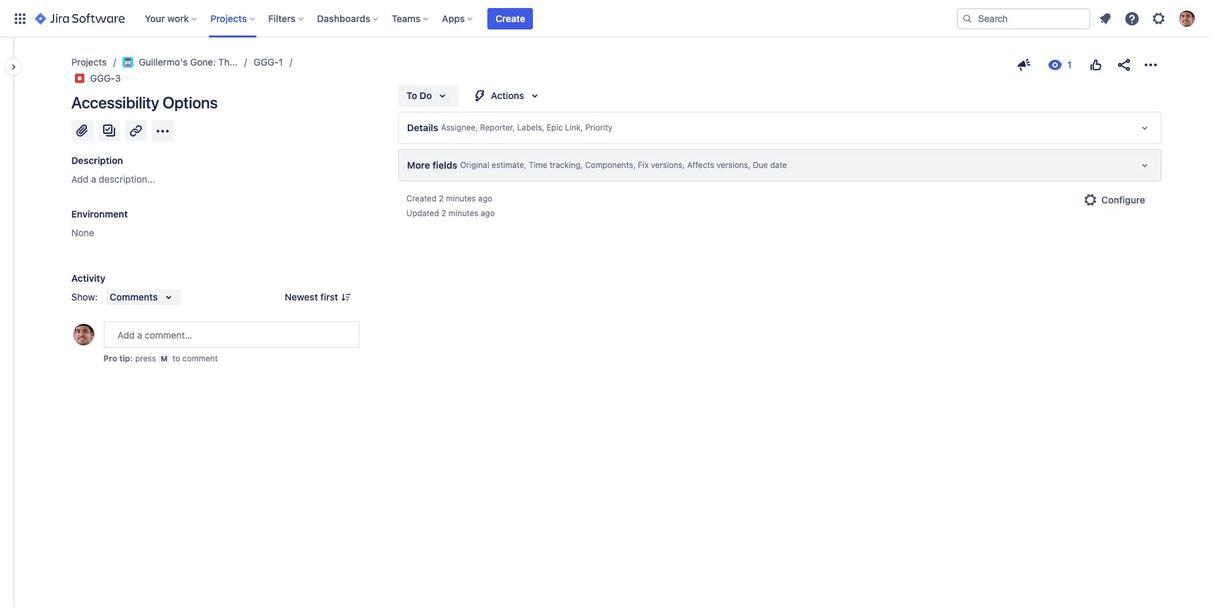 Task type: vqa. For each thing, say whether or not it's contained in the screenshot.
THE YOUR
yes



Task type: describe. For each thing, give the bounding box(es) containing it.
do
[[420, 90, 432, 101]]

link,
[[565, 123, 583, 133]]

your work button
[[141, 8, 202, 29]]

banner containing your work
[[0, 0, 1212, 38]]

press
[[135, 354, 156, 364]]

created 2 minutes ago updated 2 minutes ago
[[407, 194, 495, 218]]

comment
[[183, 354, 218, 364]]

estimate,
[[492, 160, 527, 170]]

0 vertical spatial ago
[[479, 194, 493, 204]]

first
[[321, 291, 338, 303]]

tracking,
[[550, 160, 583, 170]]

dashboards
[[317, 12, 371, 24]]

accessibility
[[71, 93, 159, 112]]

original
[[460, 160, 490, 170]]

your work
[[145, 12, 189, 24]]

create button
[[488, 8, 534, 29]]

1 vertical spatial 2
[[442, 208, 446, 218]]

configure link
[[1075, 190, 1154, 211]]

1 vertical spatial ago
[[481, 208, 495, 218]]

your
[[145, 12, 165, 24]]

settings image
[[1152, 10, 1168, 26]]

1 vertical spatial minutes
[[449, 208, 479, 218]]

configure
[[1102, 194, 1146, 206]]

m
[[161, 354, 168, 363]]

ggg-1 link
[[254, 54, 283, 70]]

newest first button
[[277, 289, 360, 306]]

ggg-1
[[254, 56, 283, 68]]

Add a comment… field
[[104, 322, 360, 348]]

labels,
[[518, 123, 545, 133]]

ggg- for 3
[[90, 72, 115, 84]]

sidebar navigation image
[[0, 54, 29, 80]]

more fields original estimate, time tracking, components, fix versions, affects versions, due date
[[407, 159, 788, 171]]

pro tip: press m to comment
[[104, 354, 218, 364]]

filters
[[268, 12, 296, 24]]

0 vertical spatial 2
[[439, 194, 444, 204]]

fix
[[638, 160, 649, 170]]

environment
[[71, 208, 128, 220]]

add a description...
[[71, 174, 155, 185]]

guillermo's
[[139, 56, 188, 68]]

bug image
[[74, 73, 85, 84]]

assignee,
[[441, 123, 478, 133]]

details assignee, reporter, labels, epic link, priority
[[407, 122, 613, 133]]

priority
[[586, 123, 613, 133]]

create
[[496, 12, 526, 24]]

3
[[115, 72, 121, 84]]

share image
[[1117, 57, 1133, 73]]

actions
[[491, 90, 525, 101]]

details
[[407, 122, 439, 133]]

to do button
[[399, 85, 459, 107]]

to
[[407, 90, 417, 101]]

show:
[[71, 291, 98, 303]]

create subtask image
[[101, 123, 117, 139]]

comments
[[110, 291, 158, 303]]

ggg-3
[[90, 72, 121, 84]]

date
[[771, 160, 788, 170]]

comments button
[[106, 289, 181, 306]]

a
[[91, 174, 96, 185]]

copy link to issue image
[[118, 72, 129, 83]]

projects for projects popup button
[[211, 12, 247, 24]]

reporter,
[[480, 123, 515, 133]]

dashboards button
[[313, 8, 384, 29]]

to do
[[407, 90, 432, 101]]

newest first image
[[341, 292, 352, 303]]

ggg-3 link
[[90, 70, 121, 86]]

2 versions, from the left
[[717, 160, 751, 170]]

attach image
[[74, 123, 90, 139]]



Task type: locate. For each thing, give the bounding box(es) containing it.
2
[[439, 194, 444, 204], [442, 208, 446, 218]]

apps
[[442, 12, 465, 24]]

pro
[[104, 354, 117, 364]]

newest
[[285, 291, 318, 303]]

more fields element
[[399, 149, 1162, 182]]

none
[[71, 227, 94, 239]]

1 horizontal spatial projects
[[211, 12, 247, 24]]

apps button
[[438, 8, 479, 29]]

1 horizontal spatial ggg-
[[254, 56, 279, 68]]

epic
[[547, 123, 563, 133]]

1 versions, from the left
[[651, 160, 685, 170]]

add app image
[[154, 123, 171, 139]]

0 vertical spatial projects
[[211, 12, 247, 24]]

0 horizontal spatial ggg-
[[90, 72, 115, 84]]

0 vertical spatial minutes
[[446, 194, 476, 204]]

teams button
[[388, 8, 434, 29]]

newest first
[[285, 291, 338, 303]]

projects up th... on the top
[[211, 12, 247, 24]]

profile image of james peterson image
[[73, 324, 94, 346]]

ago
[[479, 194, 493, 204], [481, 208, 495, 218]]

time
[[529, 160, 548, 170]]

minutes down original
[[446, 194, 476, 204]]

versions,
[[651, 160, 685, 170], [717, 160, 751, 170]]

vote options: no one has voted for this issue yet. image
[[1088, 57, 1104, 73]]

primary element
[[8, 0, 957, 37]]

ggg- right th... on the top
[[254, 56, 279, 68]]

1 vertical spatial ggg-
[[90, 72, 115, 84]]

Search field
[[957, 8, 1091, 29]]

projects link
[[71, 54, 107, 70]]

banner
[[0, 0, 1212, 38]]

jira software image
[[35, 10, 125, 26], [35, 10, 125, 26]]

accessibility options
[[71, 93, 218, 112]]

versions, right fix
[[651, 160, 685, 170]]

actions button
[[464, 85, 551, 107]]

updated
[[407, 208, 439, 218]]

0 horizontal spatial projects
[[71, 56, 107, 68]]

2 right updated
[[442, 208, 446, 218]]

minutes
[[446, 194, 476, 204], [449, 208, 479, 218]]

ggg-
[[254, 56, 279, 68], [90, 72, 115, 84]]

your profile and settings image
[[1180, 10, 1196, 26]]

to
[[173, 354, 180, 364]]

projects inside popup button
[[211, 12, 247, 24]]

due
[[753, 160, 769, 170]]

ggg- down projects link
[[90, 72, 115, 84]]

projects up bug icon
[[71, 56, 107, 68]]

gone:
[[190, 56, 216, 68]]

projects
[[211, 12, 247, 24], [71, 56, 107, 68]]

guillermo's gone: th... link
[[123, 54, 238, 70]]

details element
[[399, 112, 1162, 144]]

actions image
[[1143, 57, 1159, 73]]

options
[[163, 93, 218, 112]]

activity
[[71, 273, 105, 284]]

1
[[279, 56, 283, 68]]

search image
[[963, 13, 973, 24]]

notifications image
[[1098, 10, 1114, 26]]

1 horizontal spatial versions,
[[717, 160, 751, 170]]

affects
[[688, 160, 715, 170]]

description...
[[99, 174, 155, 185]]

filters button
[[264, 8, 309, 29]]

components,
[[586, 160, 636, 170]]

add
[[71, 174, 89, 185]]

give feedback image
[[1017, 57, 1033, 73]]

appswitcher icon image
[[12, 10, 28, 26]]

teams
[[392, 12, 421, 24]]

tip:
[[119, 354, 133, 364]]

projects button
[[207, 8, 260, 29]]

help image
[[1125, 10, 1141, 26]]

fields
[[433, 159, 458, 171]]

guillermo's gone: th...
[[139, 56, 238, 68]]

more
[[407, 159, 430, 171]]

ggg- for 1
[[254, 56, 279, 68]]

th...
[[218, 56, 238, 68]]

0 horizontal spatial versions,
[[651, 160, 685, 170]]

link issues, web pages, and more image
[[128, 123, 144, 139]]

description
[[71, 155, 123, 166]]

minutes right updated
[[449, 208, 479, 218]]

1 vertical spatial projects
[[71, 56, 107, 68]]

versions, left due
[[717, 160, 751, 170]]

guillermo's gone: the game image
[[123, 57, 134, 68]]

created
[[407, 194, 437, 204]]

0 vertical spatial ggg-
[[254, 56, 279, 68]]

2 right created
[[439, 194, 444, 204]]

work
[[167, 12, 189, 24]]

projects for projects link
[[71, 56, 107, 68]]



